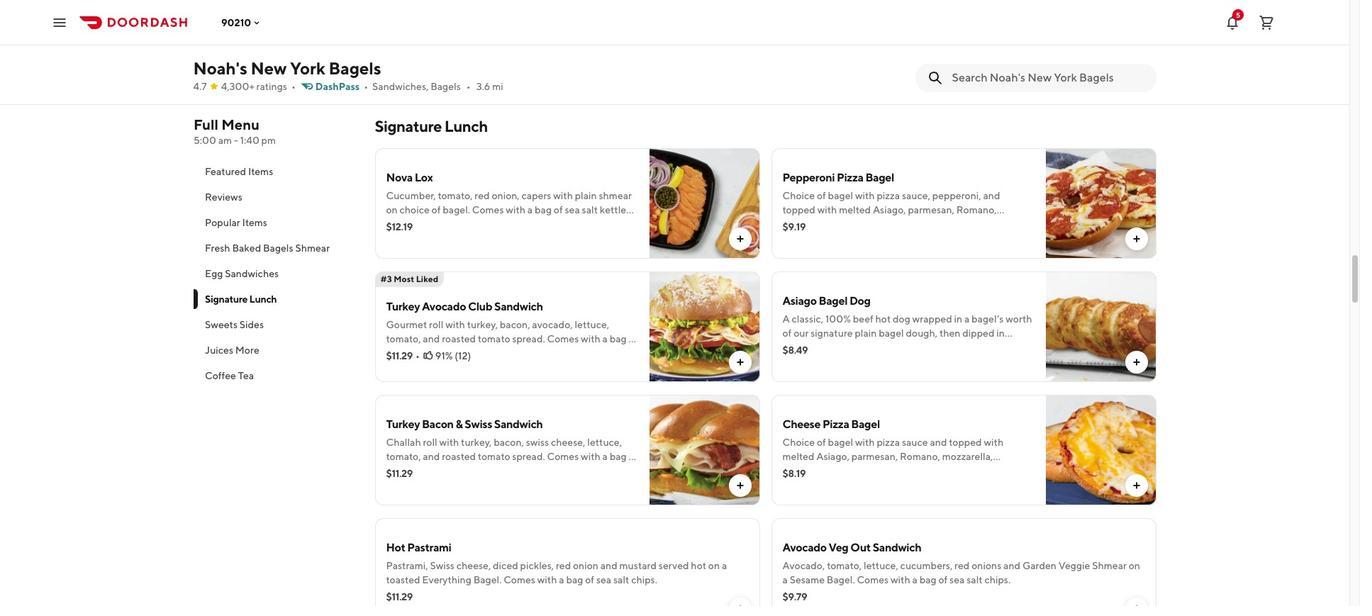 Task type: vqa. For each thing, say whether or not it's contained in the screenshot.


Task type: locate. For each thing, give the bounding box(es) containing it.
cheese,
[[551, 437, 585, 448], [457, 560, 491, 572]]

with inside hot pastrami pastrami, swiss cheese, diced pickles, red onion and mustard served hot on a toasted everything bagel.  comes with a bag of sea salt chips. $11.29
[[537, 574, 557, 586]]

0 vertical spatial chips
[[883, 233, 907, 244]]

1 vertical spatial roll
[[423, 437, 437, 448]]

turkey, inside the turkey avocado club sandwich gourmet roll with turkey, bacon, avocado, lettuce, tomato, and roasted tomato spread. comes with a bag of sea salt kettle chips.
[[467, 319, 498, 330]]

90210
[[221, 17, 251, 28]]

2 turkey from the top
[[386, 418, 420, 431]]

on right the served
[[708, 560, 720, 572]]

roasted inside the turkey avocado club sandwich gourmet roll with turkey, bacon, avocado, lettuce, tomato, and roasted tomato spread. comes with a bag of sea salt kettle chips.
[[442, 333, 476, 345]]

in up the then
[[954, 313, 962, 325]]

pepperoni pizza bagel image
[[1046, 148, 1156, 259]]

featured items
[[205, 166, 273, 177]]

reviews button
[[193, 184, 358, 210]]

sea inside the turkey avocado club sandwich gourmet roll with turkey, bacon, avocado, lettuce, tomato, and roasted tomato spread. comes with a bag of sea salt kettle chips.
[[386, 347, 401, 359]]

1 vertical spatial items
[[242, 217, 267, 228]]

0 horizontal spatial red
[[556, 560, 571, 572]]

and
[[983, 190, 1000, 201], [885, 218, 902, 230], [423, 333, 440, 345], [930, 437, 947, 448], [423, 451, 440, 462], [833, 465, 850, 477], [600, 560, 618, 572], [1004, 560, 1021, 572]]

0 vertical spatial &
[[409, 17, 416, 28]]

liked
[[416, 274, 438, 284]]

onion
[[573, 560, 599, 572]]

bag inside 'turkey bacon & swiss sandwich challah roll with turkey, bacon, swiss cheese, lettuce, tomato, and roasted tomato spread. comes with a bag of sea salt kettle chips.'
[[610, 451, 627, 462]]

90210 button
[[221, 17, 263, 28]]

0 vertical spatial turkey
[[386, 300, 420, 313]]

in
[[954, 313, 962, 325], [997, 328, 1005, 339]]

asiago,
[[873, 204, 906, 216], [816, 451, 850, 462]]

bag inside asiago bagel dog a classic, 100% beef hot dog wrapped in a bagel's worth of our signature plain bagel dough, then dipped in asiago cheese before baking. comes with a bag of sea salt kettle chips
[[978, 342, 995, 353]]

0 vertical spatial topped
[[783, 204, 815, 216]]

add item to cart image for gourmet roll with turkey, bacon, avocado, lettuce, tomato, and roasted tomato spread. comes with a bag of sea salt kettle chips.
[[734, 357, 746, 368]]

bagels left the 3.6
[[431, 81, 461, 92]]

1 roasted from the top
[[442, 333, 476, 345]]

avocado,
[[532, 319, 573, 330]]

in down bagel's
[[997, 328, 1005, 339]]

0 horizontal spatial romano,
[[900, 451, 940, 462]]

items for featured items
[[248, 166, 273, 177]]

0 vertical spatial pizza
[[837, 171, 863, 184]]

pickles,
[[520, 560, 554, 572]]

dipped
[[962, 328, 995, 339]]

0 vertical spatial melted
[[839, 204, 871, 216]]

turkey inside 'turkey bacon & swiss sandwich challah roll with turkey, bacon, swiss cheese, lettuce, tomato, and roasted tomato spread. comes with a bag of sea salt kettle chips.'
[[386, 418, 420, 431]]

2 tomato from the top
[[478, 451, 510, 462]]

0 horizontal spatial cheese.
[[891, 465, 925, 477]]

1 choice from the top
[[783, 190, 815, 201]]

roasted inside 'turkey bacon & swiss sandwich challah roll with turkey, bacon, swiss cheese, lettuce, tomato, and roasted tomato spread. comes with a bag of sea salt kettle chips.'
[[442, 451, 476, 462]]

provolone, down cheese
[[783, 465, 831, 477]]

red left onion
[[556, 560, 571, 572]]

red
[[556, 560, 571, 572], [955, 560, 970, 572]]

chips up out
[[846, 479, 870, 491]]

0 horizontal spatial &
[[409, 17, 416, 28]]

bagel. down diced
[[473, 574, 502, 586]]

turkey, inside 'turkey bacon & swiss sandwich challah roll with turkey, bacon, swiss cheese, lettuce, tomato, and roasted tomato spread. comes with a bag of sea salt kettle chips.'
[[461, 437, 492, 448]]

sandwich up avocado, at the bottom of page
[[494, 300, 543, 313]]

2 horizontal spatial on
[[1129, 560, 1140, 572]]

coffee
[[205, 370, 236, 382]]

swiss up 'everything'
[[430, 560, 455, 572]]

juices more button
[[193, 338, 358, 363]]

turkey avocado club sandwich gourmet roll with turkey, bacon, avocado, lettuce, tomato, and roasted tomato spread. comes with a bag of sea salt kettle chips.
[[386, 300, 638, 359]]

roll
[[429, 319, 443, 330], [423, 437, 437, 448]]

4,300+
[[221, 81, 254, 92]]

0 vertical spatial bagels
[[329, 58, 381, 78]]

2 vertical spatial tomato,
[[827, 560, 862, 572]]

1 horizontal spatial cheese
[[815, 342, 847, 353]]

pizza inside cheese pizza bagel choice of bagel with pizza sauce and topped with melted asiago, parmesan, romano, mozzarella, provolone, and cheddar cheese. comes with a bag of sea salt kettle chips
[[877, 437, 900, 448]]

bagel inside pepperoni pizza bagel choice of bagel with pizza sauce, pepperoni, and topped with melted asiago, parmesan, romano, mozzarella, provolone, and cheddar cheese. comes with a bag of sea salt kettle chips
[[828, 190, 853, 201]]

0 horizontal spatial cheese
[[444, 17, 476, 28]]

turkey, left swiss
[[461, 437, 492, 448]]

1 vertical spatial bagel
[[879, 328, 904, 339]]

and inside hot pastrami pastrami, swiss cheese, diced pickles, red onion and mustard served hot on a toasted everything bagel.  comes with a bag of sea salt chips. $11.29
[[600, 560, 618, 572]]

salt down cheese
[[800, 479, 816, 491]]

91% (12)
[[435, 350, 471, 362]]

spread. down swiss
[[512, 451, 545, 462]]

0 horizontal spatial topped
[[783, 204, 815, 216]]

bagel inside cheese pizza bagel choice of bagel with pizza sauce and topped with melted asiago, parmesan, romano, mozzarella, provolone, and cheddar cheese. comes with a bag of sea salt kettle chips
[[828, 437, 853, 448]]

lettuce, right avocado, at the bottom of page
[[575, 319, 609, 330]]

kettle inside asiago bagel dog a classic, 100% beef hot dog wrapped in a bagel's worth of our signature plain bagel dough, then dipped in asiago cheese before baking. comes with a bag of sea salt kettle chips
[[800, 356, 827, 367]]

turkey, down club
[[467, 319, 498, 330]]

2 roasted from the top
[[442, 451, 476, 462]]

dog
[[850, 294, 871, 308]]

2 vertical spatial $11.29
[[386, 591, 413, 603]]

swiss
[[526, 437, 549, 448]]

sea down challah on the left of the page
[[386, 465, 401, 477]]

a inside 'ham & swiss cheese top a cage-free freshly cracked egg on your choice of bagel.'
[[496, 17, 501, 28]]

2 pizza from the top
[[877, 437, 900, 448]]

and down sauce,
[[885, 218, 902, 230]]

sea down gourmet
[[386, 347, 401, 359]]

0 vertical spatial provolone,
[[835, 218, 883, 230]]

100%
[[825, 313, 851, 325]]

tomato inside the turkey avocado club sandwich gourmet roll with turkey, bacon, avocado, lettuce, tomato, and roasted tomato spread. comes with a bag of sea salt kettle chips.
[[478, 333, 510, 345]]

kettle inside cheese pizza bagel choice of bagel with pizza sauce and topped with melted asiago, parmesan, romano, mozzarella, provolone, and cheddar cheese. comes with a bag of sea salt kettle chips
[[817, 479, 844, 491]]

0 vertical spatial shmear
[[295, 243, 329, 254]]

romano,
[[956, 204, 997, 216], [900, 451, 940, 462]]

a
[[783, 313, 790, 325]]

3 $11.29 from the top
[[386, 591, 413, 603]]

$12.19
[[386, 221, 413, 233]]

bagel inside pepperoni pizza bagel choice of bagel with pizza sauce, pepperoni, and topped with melted asiago, parmesan, romano, mozzarella, provolone, and cheddar cheese. comes with a bag of sea salt kettle chips
[[865, 171, 894, 184]]

sandwich inside avocado veg out sandwich avocado, tomato, lettuce, cucumbers, red onions and garden veggie shmear on a sesame bagel. comes with a bag of sea salt chips. $9.79
[[873, 541, 921, 555]]

pizza inside pepperoni pizza bagel choice of bagel with pizza sauce, pepperoni, and topped with melted asiago, parmesan, romano, mozzarella, provolone, and cheddar cheese. comes with a bag of sea salt kettle chips
[[837, 171, 863, 184]]

cheese, up 'everything'
[[457, 560, 491, 572]]

tomato inside 'turkey bacon & swiss sandwich challah roll with turkey, bacon, swiss cheese, lettuce, tomato, and roasted tomato spread. comes with a bag of sea salt kettle chips.'
[[478, 451, 510, 462]]

new
[[251, 58, 287, 78]]

sea inside 'turkey bacon & swiss sandwich challah roll with turkey, bacon, swiss cheese, lettuce, tomato, and roasted tomato spread. comes with a bag of sea salt kettle chips.'
[[386, 465, 401, 477]]

comes inside pepperoni pizza bagel choice of bagel with pizza sauce, pepperoni, and topped with melted asiago, parmesan, romano, mozzarella, provolone, and cheddar cheese. comes with a bag of sea salt kettle chips
[[980, 218, 1012, 230]]

of inside 'turkey bacon & swiss sandwich challah roll with turkey, bacon, swiss cheese, lettuce, tomato, and roasted tomato spread. comes with a bag of sea salt kettle chips.'
[[629, 451, 638, 462]]

bagel for pepperoni
[[865, 171, 894, 184]]

salt right the '$9.19'
[[837, 233, 853, 244]]

1 horizontal spatial cheese.
[[944, 218, 978, 230]]

hot pastrami pastrami, swiss cheese, diced pickles, red onion and mustard served hot on a toasted everything bagel.  comes with a bag of sea salt chips. $11.29
[[386, 541, 727, 603]]

lettuce, right swiss
[[587, 437, 622, 448]]

on
[[386, 31, 398, 43], [708, 560, 720, 572], [1129, 560, 1140, 572]]

cheese, inside 'turkey bacon & swiss sandwich challah roll with turkey, bacon, swiss cheese, lettuce, tomato, and roasted tomato spread. comes with a bag of sea salt kettle chips.'
[[551, 437, 585, 448]]

chips. down bacon
[[450, 465, 476, 477]]

choice down pepperoni
[[783, 190, 815, 201]]

asiago, inside cheese pizza bagel choice of bagel with pizza sauce and topped with melted asiago, parmesan, romano, mozzarella, provolone, and cheddar cheese. comes with a bag of sea salt kettle chips
[[816, 451, 850, 462]]

0 vertical spatial parmesan,
[[908, 204, 954, 216]]

2 asiago from the top
[[783, 342, 813, 353]]

sea
[[820, 233, 835, 244], [1009, 342, 1024, 353], [386, 347, 401, 359], [386, 465, 401, 477], [783, 479, 798, 491], [596, 574, 611, 586], [950, 574, 965, 586]]

1 vertical spatial provolone,
[[783, 465, 831, 477]]

bagel for cheese
[[851, 418, 880, 431]]

add item to cart image
[[734, 233, 746, 245], [1131, 233, 1142, 245], [734, 357, 746, 368], [1131, 357, 1142, 368], [734, 480, 746, 491], [734, 603, 746, 606], [1131, 603, 1142, 606]]

shmear right veggie
[[1092, 560, 1127, 572]]

0 vertical spatial roasted
[[442, 333, 476, 345]]

tea
[[238, 370, 254, 382]]

1 red from the left
[[556, 560, 571, 572]]

bagel
[[865, 171, 894, 184], [819, 294, 848, 308], [851, 418, 880, 431]]

kettle inside the turkey avocado club sandwich gourmet roll with turkey, bacon, avocado, lettuce, tomato, and roasted tomato spread. comes with a bag of sea salt kettle chips.
[[421, 347, 448, 359]]

of inside the turkey avocado club sandwich gourmet roll with turkey, bacon, avocado, lettuce, tomato, and roasted tomato spread. comes with a bag of sea salt kettle chips.
[[629, 333, 638, 345]]

sea down cheese
[[783, 479, 798, 491]]

swiss up choice
[[418, 17, 442, 28]]

mozzarella,
[[783, 218, 833, 230], [942, 451, 993, 462]]

1 vertical spatial melted
[[783, 451, 814, 462]]

0 vertical spatial tomato,
[[386, 333, 421, 345]]

1 horizontal spatial asiago,
[[873, 204, 906, 216]]

pizza inside pepperoni pizza bagel choice of bagel with pizza sauce, pepperoni, and topped with melted asiago, parmesan, romano, mozzarella, provolone, and cheddar cheese. comes with a bag of sea salt kettle chips
[[877, 190, 900, 201]]

Item Search search field
[[952, 70, 1145, 86]]

signature down sandwiches,
[[375, 117, 442, 135]]

reviews
[[205, 191, 242, 203]]

cheese up bagel.
[[444, 17, 476, 28]]

veggie
[[1059, 560, 1090, 572]]

0 vertical spatial items
[[248, 166, 273, 177]]

comes down dough,
[[916, 342, 948, 353]]

1 $11.29 from the top
[[386, 350, 413, 362]]

1 vertical spatial topped
[[949, 437, 982, 448]]

1 vertical spatial choice
[[783, 437, 815, 448]]

shmear inside button
[[295, 243, 329, 254]]

1 bagel. from the left
[[473, 574, 502, 586]]

pizza left sauce,
[[877, 190, 900, 201]]

lettuce, inside 'turkey bacon & swiss sandwich challah roll with turkey, bacon, swiss cheese, lettuce, tomato, and roasted tomato spread. comes with a bag of sea salt kettle chips.'
[[587, 437, 622, 448]]

pm
[[261, 135, 276, 146]]

with inside avocado veg out sandwich avocado, tomato, lettuce, cucumbers, red onions and garden veggie shmear on a sesame bagel. comes with a bag of sea salt chips. $9.79
[[891, 574, 910, 586]]

bacon, left swiss
[[494, 437, 524, 448]]

2 red from the left
[[955, 560, 970, 572]]

topped up the '$9.19'
[[783, 204, 815, 216]]

comes inside avocado veg out sandwich avocado, tomato, lettuce, cucumbers, red onions and garden veggie shmear on a sesame bagel. comes with a bag of sea salt chips. $9.79
[[857, 574, 889, 586]]

avocado
[[422, 300, 466, 313], [783, 541, 827, 555]]

1 vertical spatial roasted
[[442, 451, 476, 462]]

91%
[[435, 350, 453, 362]]

0 horizontal spatial mozzarella,
[[783, 218, 833, 230]]

1 horizontal spatial shmear
[[1092, 560, 1127, 572]]

swiss for pastrami
[[430, 560, 455, 572]]

noah's
[[193, 58, 247, 78]]

provolone, inside pepperoni pizza bagel choice of bagel with pizza sauce, pepperoni, and topped with melted asiago, parmesan, romano, mozzarella, provolone, and cheddar cheese. comes with a bag of sea salt kettle chips
[[835, 218, 883, 230]]

bagel inside asiago bagel dog a classic, 100% beef hot dog wrapped in a bagel's worth of our signature plain bagel dough, then dipped in asiago cheese before baking. comes with a bag of sea salt kettle chips
[[819, 294, 848, 308]]

1 horizontal spatial hot
[[875, 313, 891, 325]]

1 vertical spatial cheese
[[815, 342, 847, 353]]

0 items, open order cart image
[[1258, 14, 1275, 31]]

1 vertical spatial spread.
[[512, 451, 545, 462]]

0 vertical spatial avocado
[[422, 300, 466, 313]]

$11.29 down toasted
[[386, 591, 413, 603]]

bagels up dashpass •
[[329, 58, 381, 78]]

0 vertical spatial bagel
[[865, 171, 894, 184]]

0 vertical spatial mozzarella,
[[783, 218, 833, 230]]

chips. inside avocado veg out sandwich avocado, tomato, lettuce, cucumbers, red onions and garden veggie shmear on a sesame bagel. comes with a bag of sea salt chips. $9.79
[[985, 574, 1011, 586]]

1 vertical spatial signature
[[205, 294, 247, 305]]

ham and swiss image
[[649, 0, 760, 86]]

1 tomato from the top
[[478, 333, 510, 345]]

cheese, right swiss
[[551, 437, 585, 448]]

#3
[[380, 274, 392, 284]]

cheddar
[[904, 218, 942, 230], [852, 465, 889, 477]]

and right pepperoni,
[[983, 190, 1000, 201]]

salt inside asiago bagel dog a classic, 100% beef hot dog wrapped in a bagel's worth of our signature plain bagel dough, then dipped in asiago cheese before baking. comes with a bag of sea salt kettle chips
[[783, 356, 798, 367]]

avocado inside avocado veg out sandwich avocado, tomato, lettuce, cucumbers, red onions and garden veggie shmear on a sesame bagel. comes with a bag of sea salt chips. $9.79
[[783, 541, 827, 555]]

2 $11.29 from the top
[[386, 468, 413, 479]]

0 vertical spatial signature lunch
[[375, 117, 488, 135]]

0 horizontal spatial signature lunch
[[205, 294, 276, 305]]

bacon,
[[500, 319, 530, 330], [494, 437, 524, 448]]

0 vertical spatial roll
[[429, 319, 443, 330]]

avocado down the liked on the top of the page
[[422, 300, 466, 313]]

items up reviews button
[[248, 166, 273, 177]]

asiago, down sauce,
[[873, 204, 906, 216]]

on inside hot pastrami pastrami, swiss cheese, diced pickles, red onion and mustard served hot on a toasted everything bagel.  comes with a bag of sea salt chips. $11.29
[[708, 560, 720, 572]]

0 horizontal spatial parmesan,
[[852, 451, 898, 462]]

$9.79
[[783, 591, 807, 603]]

1 vertical spatial cheese.
[[891, 465, 925, 477]]

chips
[[883, 233, 907, 244], [829, 356, 853, 367], [846, 479, 870, 491]]

sea inside avocado veg out sandwich avocado, tomato, lettuce, cucumbers, red onions and garden veggie shmear on a sesame bagel. comes with a bag of sea salt chips. $9.79
[[950, 574, 965, 586]]

1 horizontal spatial topped
[[949, 437, 982, 448]]

salt
[[837, 233, 853, 244], [403, 347, 419, 359], [783, 356, 798, 367], [403, 465, 419, 477], [800, 479, 816, 491], [613, 574, 629, 586], [967, 574, 983, 586]]

cheese. down the sauce
[[891, 465, 925, 477]]

sandwiches
[[225, 268, 278, 279]]

0 vertical spatial cheese
[[444, 17, 476, 28]]

bagel. inside avocado veg out sandwich avocado, tomato, lettuce, cucumbers, red onions and garden veggie shmear on a sesame bagel. comes with a bag of sea salt chips. $9.79
[[827, 574, 855, 586]]

2 vertical spatial swiss
[[430, 560, 455, 572]]

asiago up classic,
[[783, 294, 817, 308]]

& up 'your'
[[409, 17, 416, 28]]

turkey,
[[467, 319, 498, 330], [461, 437, 492, 448]]

asiago down our
[[783, 342, 813, 353]]

pizza
[[837, 171, 863, 184], [823, 418, 849, 431]]

2 vertical spatial bagels
[[263, 243, 293, 254]]

1 vertical spatial sandwich
[[494, 418, 543, 431]]

kettle down bacon
[[421, 465, 448, 477]]

add item to cart image
[[1131, 480, 1142, 491]]

0 vertical spatial hot
[[875, 313, 891, 325]]

hot left dog
[[875, 313, 891, 325]]

1 asiago from the top
[[783, 294, 817, 308]]

signature lunch down egg sandwiches
[[205, 294, 276, 305]]

0 vertical spatial lettuce,
[[575, 319, 609, 330]]

0 horizontal spatial lunch
[[249, 294, 276, 305]]

and inside avocado veg out sandwich avocado, tomato, lettuce, cucumbers, red onions and garden veggie shmear on a sesame bagel. comes with a bag of sea salt chips. $9.79
[[1004, 560, 1021, 572]]

1 spread. from the top
[[512, 333, 545, 345]]

1 vertical spatial &
[[456, 418, 463, 431]]

0 vertical spatial romano,
[[956, 204, 997, 216]]

2 horizontal spatial bagels
[[431, 81, 461, 92]]

sweets sides
[[205, 319, 263, 330]]

more
[[235, 345, 259, 356]]

2 vertical spatial chips
[[846, 479, 870, 491]]

salt inside 'turkey bacon & swiss sandwich challah roll with turkey, bacon, swiss cheese, lettuce, tomato, and roasted tomato spread. comes with a bag of sea salt kettle chips.'
[[403, 465, 419, 477]]

sandwich up cucumbers,
[[873, 541, 921, 555]]

roasted down bacon
[[442, 451, 476, 462]]

choice down cheese
[[783, 437, 815, 448]]

cheese. down pepperoni,
[[944, 218, 978, 230]]

salt down gourmet
[[403, 347, 419, 359]]

1 vertical spatial romano,
[[900, 451, 940, 462]]

sandwich up swiss
[[494, 418, 543, 431]]

pizza for pepperoni
[[837, 171, 863, 184]]

on down ham
[[386, 31, 398, 43]]

dough,
[[906, 328, 938, 339]]

1 horizontal spatial bagel.
[[827, 574, 855, 586]]

veg
[[829, 541, 849, 555]]

0 vertical spatial bagel
[[828, 190, 853, 201]]

lettuce,
[[575, 319, 609, 330], [587, 437, 622, 448], [864, 560, 898, 572]]

lunch down sandwiches
[[249, 294, 276, 305]]

kettle right "$8.19"
[[817, 479, 844, 491]]

2 vertical spatial bagel
[[851, 418, 880, 431]]

0 vertical spatial sandwich
[[494, 300, 543, 313]]

salt down our
[[783, 356, 798, 367]]

turkey
[[386, 300, 420, 313], [386, 418, 420, 431]]

• left 91%
[[416, 350, 420, 362]]

0 horizontal spatial cheese,
[[457, 560, 491, 572]]

shmear down popular items button
[[295, 243, 329, 254]]

signature up sweets
[[205, 294, 247, 305]]

pizza right pepperoni
[[837, 171, 863, 184]]

hot right the served
[[691, 560, 706, 572]]

tomato, down "veg"
[[827, 560, 862, 572]]

dashpass •
[[315, 81, 368, 92]]

lunch
[[445, 117, 488, 135], [249, 294, 276, 305]]

pizza for cheese
[[823, 418, 849, 431]]

0 horizontal spatial provolone,
[[783, 465, 831, 477]]

0 vertical spatial signature
[[375, 117, 442, 135]]

kettle up dog
[[855, 233, 881, 244]]

bagel. inside hot pastrami pastrami, swiss cheese, diced pickles, red onion and mustard served hot on a toasted everything bagel.  comes with a bag of sea salt chips. $11.29
[[473, 574, 502, 586]]

chips down sauce,
[[883, 233, 907, 244]]

bagel. down "veg"
[[827, 574, 855, 586]]

open menu image
[[51, 14, 68, 31]]

1 vertical spatial shmear
[[1092, 560, 1127, 572]]

swiss
[[418, 17, 442, 28], [465, 418, 492, 431], [430, 560, 455, 572]]

romano, down the sauce
[[900, 451, 940, 462]]

0 vertical spatial choice
[[783, 190, 815, 201]]

onions
[[972, 560, 1002, 572]]

cheese down signature at the right bottom of the page
[[815, 342, 847, 353]]

comes down the sauce
[[927, 465, 959, 477]]

sea inside cheese pizza bagel choice of bagel with pizza sauce and topped with melted asiago, parmesan, romano, mozzarella, provolone, and cheddar cheese. comes with a bag of sea salt kettle chips
[[783, 479, 798, 491]]

chips down before
[[829, 356, 853, 367]]

1 vertical spatial cheddar
[[852, 465, 889, 477]]

plain
[[855, 328, 877, 339]]

pizza inside cheese pizza bagel choice of bagel with pizza sauce and topped with melted asiago, parmesan, romano, mozzarella, provolone, and cheddar cheese. comes with a bag of sea salt kettle chips
[[823, 418, 849, 431]]

items
[[248, 166, 273, 177], [242, 217, 267, 228]]

1 horizontal spatial on
[[708, 560, 720, 572]]

1 vertical spatial mozzarella,
[[942, 451, 993, 462]]

roasted up (12)
[[442, 333, 476, 345]]

bagel inside cheese pizza bagel choice of bagel with pizza sauce and topped with melted asiago, parmesan, romano, mozzarella, provolone, and cheddar cheese. comes with a bag of sea salt kettle chips
[[851, 418, 880, 431]]

0 horizontal spatial bagels
[[263, 243, 293, 254]]

chips. inside 'turkey bacon & swiss sandwich challah roll with turkey, bacon, swiss cheese, lettuce, tomato, and roasted tomato spread. comes with a bag of sea salt kettle chips.'
[[450, 465, 476, 477]]

tomato, down challah on the left of the page
[[386, 451, 421, 462]]

2 vertical spatial bagel
[[828, 437, 853, 448]]

items up baked
[[242, 217, 267, 228]]

add item to cart image for $11.29
[[734, 480, 746, 491]]

sandwich for turkey
[[494, 300, 543, 313]]

romano, inside cheese pizza bagel choice of bagel with pizza sauce and topped with melted asiago, parmesan, romano, mozzarella, provolone, and cheddar cheese. comes with a bag of sea salt kettle chips
[[900, 451, 940, 462]]

1 vertical spatial lettuce,
[[587, 437, 622, 448]]

hot
[[875, 313, 891, 325], [691, 560, 706, 572]]

comes down out
[[857, 574, 889, 586]]

topped right the sauce
[[949, 437, 982, 448]]

0 vertical spatial asiago
[[783, 294, 817, 308]]

notification bell image
[[1224, 14, 1241, 31]]

turkey for avocado
[[386, 300, 420, 313]]

ham
[[386, 17, 407, 28]]

salt down onions
[[967, 574, 983, 586]]

cracked
[[581, 17, 617, 28]]

pizza right cheese
[[823, 418, 849, 431]]

juices more
[[205, 345, 259, 356]]

red left onions
[[955, 560, 970, 572]]

0 vertical spatial pizza
[[877, 190, 900, 201]]

chips. down club
[[450, 347, 476, 359]]

tomato, down gourmet
[[386, 333, 421, 345]]

2 vertical spatial sandwich
[[873, 541, 921, 555]]

pepperoni,
[[932, 190, 981, 201]]

romano, down pepperoni,
[[956, 204, 997, 216]]

chips. down mustard
[[631, 574, 657, 586]]

signature lunch down sandwiches, bagels • 3.6 mi
[[375, 117, 488, 135]]

1 turkey from the top
[[386, 300, 420, 313]]

sea down cucumbers,
[[950, 574, 965, 586]]

0 horizontal spatial in
[[954, 313, 962, 325]]

bag
[[790, 233, 807, 244], [610, 333, 627, 345], [978, 342, 995, 353], [610, 451, 627, 462], [990, 465, 1007, 477], [566, 574, 583, 586], [920, 574, 937, 586]]

1 pizza from the top
[[877, 190, 900, 201]]

1 vertical spatial cheese,
[[457, 560, 491, 572]]

comes down swiss
[[547, 451, 579, 462]]

1 vertical spatial signature lunch
[[205, 294, 276, 305]]

1 vertical spatial pizza
[[877, 437, 900, 448]]

on right veggie
[[1129, 560, 1140, 572]]

and right onion
[[600, 560, 618, 572]]

1 vertical spatial tomato
[[478, 451, 510, 462]]

comes down avocado, at the bottom of page
[[547, 333, 579, 345]]

1 horizontal spatial cheddar
[[904, 218, 942, 230]]

0 horizontal spatial hot
[[691, 560, 706, 572]]

cheese. inside pepperoni pizza bagel choice of bagel with pizza sauce, pepperoni, and topped with melted asiago, parmesan, romano, mozzarella, provolone, and cheddar cheese. comes with a bag of sea salt kettle chips
[[944, 218, 978, 230]]

spread. inside the turkey avocado club sandwich gourmet roll with turkey, bacon, avocado, lettuce, tomato, and roasted tomato spread. comes with a bag of sea salt kettle chips.
[[512, 333, 545, 345]]

$11.29 down challah on the left of the page
[[386, 468, 413, 479]]

1 horizontal spatial melted
[[839, 204, 871, 216]]

2 bagel. from the left
[[827, 574, 855, 586]]

hot inside asiago bagel dog a classic, 100% beef hot dog wrapped in a bagel's worth of our signature plain bagel dough, then dipped in asiago cheese before baking. comes with a bag of sea salt kettle chips
[[875, 313, 891, 325]]

signature lunch
[[375, 117, 488, 135], [205, 294, 276, 305]]

turkey up challah on the left of the page
[[386, 418, 420, 431]]

0 horizontal spatial melted
[[783, 451, 814, 462]]

1 horizontal spatial cheese,
[[551, 437, 585, 448]]

0 vertical spatial turkey,
[[467, 319, 498, 330]]

lettuce, inside avocado veg out sandwich avocado, tomato, lettuce, cucumbers, red onions and garden veggie shmear on a sesame bagel. comes with a bag of sea salt chips. $9.79
[[864, 560, 898, 572]]

salt inside cheese pizza bagel choice of bagel with pizza sauce and topped with melted asiago, parmesan, romano, mozzarella, provolone, and cheddar cheese. comes with a bag of sea salt kettle chips
[[800, 479, 816, 491]]

sandwich inside the turkey avocado club sandwich gourmet roll with turkey, bacon, avocado, lettuce, tomato, and roasted tomato spread. comes with a bag of sea salt kettle chips.
[[494, 300, 543, 313]]

items inside featured items 'button'
[[248, 166, 273, 177]]

spread. down avocado, at the bottom of page
[[512, 333, 545, 345]]

kettle
[[855, 233, 881, 244], [421, 347, 448, 359], [800, 356, 827, 367], [421, 465, 448, 477], [817, 479, 844, 491]]

provolone, right the '$9.19'
[[835, 218, 883, 230]]

bacon, inside 'turkey bacon & swiss sandwich challah roll with turkey, bacon, swiss cheese, lettuce, tomato, and roasted tomato spread. comes with a bag of sea salt kettle chips.'
[[494, 437, 524, 448]]

1 vertical spatial turkey,
[[461, 437, 492, 448]]

0 vertical spatial cheddar
[[904, 218, 942, 230]]

baked
[[232, 243, 261, 254]]

0 horizontal spatial on
[[386, 31, 398, 43]]

items inside popular items button
[[242, 217, 267, 228]]

signature
[[375, 117, 442, 135], [205, 294, 247, 305]]

$8.49
[[783, 345, 808, 356]]

$11.29 for $11.29 •
[[386, 350, 413, 362]]

turkey up gourmet
[[386, 300, 420, 313]]

1 vertical spatial swiss
[[465, 418, 492, 431]]

classic,
[[792, 313, 823, 325]]

turkey bacon & swiss sandwich challah roll with turkey, bacon, swiss cheese, lettuce, tomato, and roasted tomato spread. comes with a bag of sea salt kettle chips.
[[386, 418, 638, 477]]

2 spread. from the top
[[512, 451, 545, 462]]

$11.29 down gourmet
[[386, 350, 413, 362]]

choice inside pepperoni pizza bagel choice of bagel with pizza sauce, pepperoni, and topped with melted asiago, parmesan, romano, mozzarella, provolone, and cheddar cheese. comes with a bag of sea salt kettle chips
[[783, 190, 815, 201]]

0 vertical spatial lunch
[[445, 117, 488, 135]]

pizza left the sauce
[[877, 437, 900, 448]]

sea right the '$9.19'
[[820, 233, 835, 244]]

full menu 5:00 am - 1:40 pm
[[193, 116, 276, 146]]

asiago
[[783, 294, 817, 308], [783, 342, 813, 353]]

2 choice from the top
[[783, 437, 815, 448]]

1 vertical spatial turkey
[[386, 418, 420, 431]]

bagels down popular items button
[[263, 243, 293, 254]]

1 horizontal spatial mozzarella,
[[942, 451, 993, 462]]

salt inside the turkey avocado club sandwich gourmet roll with turkey, bacon, avocado, lettuce, tomato, and roasted tomato spread. comes with a bag of sea salt kettle chips.
[[403, 347, 419, 359]]

salt down mustard
[[613, 574, 629, 586]]

kettle inside pepperoni pizza bagel choice of bagel with pizza sauce, pepperoni, and topped with melted asiago, parmesan, romano, mozzarella, provolone, and cheddar cheese. comes with a bag of sea salt kettle chips
[[855, 233, 881, 244]]

cheddar inside pepperoni pizza bagel choice of bagel with pizza sauce, pepperoni, and topped with melted asiago, parmesan, romano, mozzarella, provolone, and cheddar cheese. comes with a bag of sea salt kettle chips
[[904, 218, 942, 230]]

0 vertical spatial spread.
[[512, 333, 545, 345]]

bagel.
[[465, 31, 492, 43]]

spread.
[[512, 333, 545, 345], [512, 451, 545, 462]]

& inside 'ham & swiss cheese top a cage-free freshly cracked egg on your choice of bagel.'
[[409, 17, 416, 28]]



Task type: describe. For each thing, give the bounding box(es) containing it.
asiago bagel dog image
[[1046, 272, 1156, 382]]

juices
[[205, 345, 233, 356]]

chips. inside the turkey avocado club sandwich gourmet roll with turkey, bacon, avocado, lettuce, tomato, and roasted tomato spread. comes with a bag of sea salt kettle chips.
[[450, 347, 476, 359]]

chips inside pepperoni pizza bagel choice of bagel with pizza sauce, pepperoni, and topped with melted asiago, parmesan, romano, mozzarella, provolone, and cheddar cheese. comes with a bag of sea salt kettle chips
[[883, 233, 907, 244]]

kettle inside 'turkey bacon & swiss sandwich challah roll with turkey, bacon, swiss cheese, lettuce, tomato, and roasted tomato spread. comes with a bag of sea salt kettle chips.'
[[421, 465, 448, 477]]

cage-
[[503, 17, 529, 28]]

tomato, inside the turkey avocado club sandwich gourmet roll with turkey, bacon, avocado, lettuce, tomato, and roasted tomato spread. comes with a bag of sea salt kettle chips.
[[386, 333, 421, 345]]

turkey bacon & swiss sandwich image
[[649, 395, 760, 506]]

comes inside cheese pizza bagel choice of bagel with pizza sauce and topped with melted asiago, parmesan, romano, mozzarella, provolone, and cheddar cheese. comes with a bag of sea salt kettle chips
[[927, 465, 959, 477]]

asiago bagel dog a classic, 100% beef hot dog wrapped in a bagel's worth of our signature plain bagel dough, then dipped in asiago cheese before baking. comes with a bag of sea salt kettle chips
[[783, 294, 1032, 367]]

and inside 'turkey bacon & swiss sandwich challah roll with turkey, bacon, swiss cheese, lettuce, tomato, and roasted tomato spread. comes with a bag of sea salt kettle chips.'
[[423, 451, 440, 462]]

add item to cart image for $9.19
[[1131, 233, 1142, 245]]

cheese pizza bagel choice of bagel with pizza sauce and topped with melted asiago, parmesan, romano, mozzarella, provolone, and cheddar cheese. comes with a bag of sea salt kettle chips
[[783, 418, 1018, 491]]

pastrami,
[[386, 560, 428, 572]]

topped inside pepperoni pizza bagel choice of bagel with pizza sauce, pepperoni, and topped with melted asiago, parmesan, romano, mozzarella, provolone, and cheddar cheese. comes with a bag of sea salt kettle chips
[[783, 204, 815, 216]]

& inside 'turkey bacon & swiss sandwich challah roll with turkey, bacon, swiss cheese, lettuce, tomato, and roasted tomato spread. comes with a bag of sea salt kettle chips.'
[[456, 418, 463, 431]]

on inside avocado veg out sandwich avocado, tomato, lettuce, cucumbers, red onions and garden veggie shmear on a sesame bagel. comes with a bag of sea salt chips. $9.79
[[1129, 560, 1140, 572]]

bacon, inside the turkey avocado club sandwich gourmet roll with turkey, bacon, avocado, lettuce, tomato, and roasted tomato spread. comes with a bag of sea salt kettle chips.
[[500, 319, 530, 330]]

spread. inside 'turkey bacon & swiss sandwich challah roll with turkey, bacon, swiss cheese, lettuce, tomato, and roasted tomato spread. comes with a bag of sea salt kettle chips.'
[[512, 451, 545, 462]]

popular items button
[[193, 210, 358, 235]]

swiss inside 'ham & swiss cheese top a cage-free freshly cracked egg on your choice of bagel.'
[[418, 17, 442, 28]]

tomato, inside avocado veg out sandwich avocado, tomato, lettuce, cucumbers, red onions and garden veggie shmear on a sesame bagel. comes with a bag of sea salt chips. $9.79
[[827, 560, 862, 572]]

mi
[[492, 81, 503, 92]]

$11.29 for $11.29
[[386, 468, 413, 479]]

tomato, inside 'turkey bacon & swiss sandwich challah roll with turkey, bacon, swiss cheese, lettuce, tomato, and roasted tomato spread. comes with a bag of sea salt kettle chips.'
[[386, 451, 421, 462]]

nova lox
[[386, 171, 433, 184]]

asiago, inside pepperoni pizza bagel choice of bagel with pizza sauce, pepperoni, and topped with melted asiago, parmesan, romano, mozzarella, provolone, and cheddar cheese. comes with a bag of sea salt kettle chips
[[873, 204, 906, 216]]

bag inside hot pastrami pastrami, swiss cheese, diced pickles, red onion and mustard served hot on a toasted everything bagel.  comes with a bag of sea salt chips. $11.29
[[566, 574, 583, 586]]

sweets sides button
[[193, 312, 358, 338]]

coffee tea button
[[193, 363, 358, 389]]

and inside the turkey avocado club sandwich gourmet roll with turkey, bacon, avocado, lettuce, tomato, and roasted tomato spread. comes with a bag of sea salt kettle chips.
[[423, 333, 440, 345]]

#3 most liked
[[380, 274, 438, 284]]

swiss for bacon
[[465, 418, 492, 431]]

3.6
[[476, 81, 490, 92]]

shmear inside avocado veg out sandwich avocado, tomato, lettuce, cucumbers, red onions and garden veggie shmear on a sesame bagel. comes with a bag of sea salt chips. $9.79
[[1092, 560, 1127, 572]]

pastrami
[[407, 541, 451, 555]]

top
[[478, 17, 494, 28]]

melted inside pepperoni pizza bagel choice of bagel with pizza sauce, pepperoni, and topped with melted asiago, parmesan, romano, mozzarella, provolone, and cheddar cheese. comes with a bag of sea salt kettle chips
[[839, 204, 871, 216]]

and right the sauce
[[930, 437, 947, 448]]

bagel. for veg
[[827, 574, 855, 586]]

club
[[468, 300, 492, 313]]

(12)
[[455, 350, 471, 362]]

• right dashpass
[[364, 81, 368, 92]]

on inside 'ham & swiss cheese top a cage-free freshly cracked egg on your choice of bagel.'
[[386, 31, 398, 43]]

cheese pizza bagel image
[[1046, 395, 1156, 506]]

signature
[[811, 328, 853, 339]]

$11.29 inside hot pastrami pastrami, swiss cheese, diced pickles, red onion and mustard served hot on a toasted everything bagel.  comes with a bag of sea salt chips. $11.29
[[386, 591, 413, 603]]

a inside cheese pizza bagel choice of bagel with pizza sauce and topped with melted asiago, parmesan, romano, mozzarella, provolone, and cheddar cheese. comes with a bag of sea salt kettle chips
[[983, 465, 988, 477]]

a inside the turkey avocado club sandwich gourmet roll with turkey, bacon, avocado, lettuce, tomato, and roasted tomato spread. comes with a bag of sea salt kettle chips.
[[602, 333, 608, 345]]

of inside 'ham & swiss cheese top a cage-free freshly cracked egg on your choice of bagel.'
[[454, 31, 463, 43]]

comes inside asiago bagel dog a classic, 100% beef hot dog wrapped in a bagel's worth of our signature plain bagel dough, then dipped in asiago cheese before baking. comes with a bag of sea salt kettle chips
[[916, 342, 948, 353]]

1 horizontal spatial signature
[[375, 117, 442, 135]]

1 horizontal spatial in
[[997, 328, 1005, 339]]

your
[[400, 31, 420, 43]]

lettuce, inside the turkey avocado club sandwich gourmet roll with turkey, bacon, avocado, lettuce, tomato, and roasted tomato spread. comes with a bag of sea salt kettle chips.
[[575, 319, 609, 330]]

ratings
[[256, 81, 287, 92]]

$8.19
[[783, 468, 806, 479]]

-
[[234, 135, 238, 146]]

nova lox image
[[649, 148, 760, 259]]

1 horizontal spatial lunch
[[445, 117, 488, 135]]

then
[[940, 328, 961, 339]]

our
[[794, 328, 809, 339]]

add item to cart image for $12.19
[[734, 233, 746, 245]]

bag inside cheese pizza bagel choice of bagel with pizza sauce and topped with melted asiago, parmesan, romano, mozzarella, provolone, and cheddar cheese. comes with a bag of sea salt kettle chips
[[990, 465, 1007, 477]]

bagel for pepperoni pizza bagel
[[828, 190, 853, 201]]

popular
[[205, 217, 240, 228]]

dog
[[893, 313, 910, 325]]

melted inside cheese pizza bagel choice of bagel with pizza sauce and topped with melted asiago, parmesan, romano, mozzarella, provolone, and cheddar cheese. comes with a bag of sea salt kettle chips
[[783, 451, 814, 462]]

bagel. for pastrami
[[473, 574, 502, 586]]

sandwiches, bagels • 3.6 mi
[[372, 81, 503, 92]]

cheese inside asiago bagel dog a classic, 100% beef hot dog wrapped in a bagel's worth of our signature plain bagel dough, then dipped in asiago cheese before baking. comes with a bag of sea salt kettle chips
[[815, 342, 847, 353]]

everything
[[422, 574, 471, 586]]

1 vertical spatial bagels
[[431, 81, 461, 92]]

a inside 'turkey bacon & swiss sandwich challah roll with turkey, bacon, swiss cheese, lettuce, tomato, and roasted tomato spread. comes with a bag of sea salt kettle chips.'
[[602, 451, 608, 462]]

and right "$8.19"
[[833, 465, 850, 477]]

sea inside asiago bagel dog a classic, 100% beef hot dog wrapped in a bagel's worth of our signature plain bagel dough, then dipped in asiago cheese before baking. comes with a bag of sea salt kettle chips
[[1009, 342, 1024, 353]]

freshly
[[549, 17, 579, 28]]

gourmet
[[386, 319, 427, 330]]

noah's new york bagels
[[193, 58, 381, 78]]

sides
[[239, 319, 263, 330]]

sauce,
[[902, 190, 930, 201]]

turkey avocado club sandwich image
[[649, 272, 760, 382]]

cheese
[[783, 418, 821, 431]]

baking.
[[881, 342, 914, 353]]

bagels inside button
[[263, 243, 293, 254]]

salt inside pepperoni pizza bagel choice of bagel with pizza sauce, pepperoni, and topped with melted asiago, parmesan, romano, mozzarella, provolone, and cheddar cheese. comes with a bag of sea salt kettle chips
[[837, 233, 853, 244]]

full
[[193, 116, 218, 133]]

toasted
[[386, 574, 420, 586]]

featured items button
[[193, 159, 358, 184]]

mozzarella, inside pepperoni pizza bagel choice of bagel with pizza sauce, pepperoni, and topped with melted asiago, parmesan, romano, mozzarella, provolone, and cheddar cheese. comes with a bag of sea salt kettle chips
[[783, 218, 833, 230]]

bag inside avocado veg out sandwich avocado, tomato, lettuce, cucumbers, red onions and garden veggie shmear on a sesame bagel. comes with a bag of sea salt chips. $9.79
[[920, 574, 937, 586]]

salt inside hot pastrami pastrami, swiss cheese, diced pickles, red onion and mustard served hot on a toasted everything bagel.  comes with a bag of sea salt chips. $11.29
[[613, 574, 629, 586]]

pizza for cheese pizza bagel
[[877, 437, 900, 448]]

comes inside hot pastrami pastrami, swiss cheese, diced pickles, red onion and mustard served hot on a toasted everything bagel.  comes with a bag of sea salt chips. $11.29
[[504, 574, 535, 586]]

comes inside the turkey avocado club sandwich gourmet roll with turkey, bacon, avocado, lettuce, tomato, and roasted tomato spread. comes with a bag of sea salt kettle chips.
[[547, 333, 579, 345]]

4.7
[[193, 81, 207, 92]]

lox
[[415, 171, 433, 184]]

featured
[[205, 166, 246, 177]]

egg sandwiches
[[205, 268, 278, 279]]

york
[[290, 58, 325, 78]]

choice for pepperoni pizza bagel
[[783, 190, 815, 201]]

worth
[[1006, 313, 1032, 325]]

bag inside the turkey avocado club sandwich gourmet roll with turkey, bacon, avocado, lettuce, tomato, and roasted tomato spread. comes with a bag of sea salt kettle chips.
[[610, 333, 627, 345]]

hot
[[386, 541, 405, 555]]

avocado inside the turkey avocado club sandwich gourmet roll with turkey, bacon, avocado, lettuce, tomato, and roasted tomato spread. comes with a bag of sea salt kettle chips.
[[422, 300, 466, 313]]

5
[[1236, 10, 1240, 19]]

red inside avocado veg out sandwich avocado, tomato, lettuce, cucumbers, red onions and garden veggie shmear on a sesame bagel. comes with a bag of sea salt chips. $9.79
[[955, 560, 970, 572]]

popular items
[[205, 217, 267, 228]]

diced
[[493, 560, 518, 572]]

add item to cart image for $8.49
[[1131, 357, 1142, 368]]

pepperoni
[[783, 171, 835, 184]]

cheese. inside cheese pizza bagel choice of bagel with pizza sauce and topped with melted asiago, parmesan, romano, mozzarella, provolone, and cheddar cheese. comes with a bag of sea salt kettle chips
[[891, 465, 925, 477]]

choice for cheese pizza bagel
[[783, 437, 815, 448]]

most
[[394, 274, 414, 284]]

hot inside hot pastrami pastrami, swiss cheese, diced pickles, red onion and mustard served hot on a toasted everything bagel.  comes with a bag of sea salt chips. $11.29
[[691, 560, 706, 572]]

sea inside pepperoni pizza bagel choice of bagel with pizza sauce, pepperoni, and topped with melted asiago, parmesan, romano, mozzarella, provolone, and cheddar cheese. comes with a bag of sea salt kettle chips
[[820, 233, 835, 244]]

$11.29 •
[[386, 350, 420, 362]]

turkey for bacon
[[386, 418, 420, 431]]

cucumbers,
[[900, 560, 953, 572]]

0 vertical spatial in
[[954, 313, 962, 325]]

1 horizontal spatial signature lunch
[[375, 117, 488, 135]]

bagel inside asiago bagel dog a classic, 100% beef hot dog wrapped in a bagel's worth of our signature plain bagel dough, then dipped in asiago cheese before baking. comes with a bag of sea salt kettle chips
[[879, 328, 904, 339]]

sea inside hot pastrami pastrami, swiss cheese, diced pickles, red onion and mustard served hot on a toasted everything bagel.  comes with a bag of sea salt chips. $11.29
[[596, 574, 611, 586]]

roll inside 'turkey bacon & swiss sandwich challah roll with turkey, bacon, swiss cheese, lettuce, tomato, and roasted tomato spread. comes with a bag of sea salt kettle chips.'
[[423, 437, 437, 448]]

with inside asiago bagel dog a classic, 100% beef hot dog wrapped in a bagel's worth of our signature plain bagel dough, then dipped in asiago cheese before baking. comes with a bag of sea salt kettle chips
[[950, 342, 969, 353]]

$9.19
[[783, 221, 806, 233]]

bag inside pepperoni pizza bagel choice of bagel with pizza sauce, pepperoni, and topped with melted asiago, parmesan, romano, mozzarella, provolone, and cheddar cheese. comes with a bag of sea salt kettle chips
[[790, 233, 807, 244]]

sauce
[[902, 437, 928, 448]]

chips inside cheese pizza bagel choice of bagel with pizza sauce and topped with melted asiago, parmesan, romano, mozzarella, provolone, and cheddar cheese. comes with a bag of sea salt kettle chips
[[846, 479, 870, 491]]

provolone, inside cheese pizza bagel choice of bagel with pizza sauce and topped with melted asiago, parmesan, romano, mozzarella, provolone, and cheddar cheese. comes with a bag of sea salt kettle chips
[[783, 465, 831, 477]]

parmesan, inside pepperoni pizza bagel choice of bagel with pizza sauce, pepperoni, and topped with melted asiago, parmesan, romano, mozzarella, provolone, and cheddar cheese. comes with a bag of sea salt kettle chips
[[908, 204, 954, 216]]

1 horizontal spatial bagels
[[329, 58, 381, 78]]

egg
[[205, 268, 223, 279]]

before
[[849, 342, 879, 353]]

sandwich for avocado
[[873, 541, 921, 555]]

ham & swiss cheese top a cage-free freshly cracked egg on your choice of bagel.
[[386, 17, 636, 43]]

garden
[[1023, 560, 1057, 572]]

out
[[851, 541, 871, 555]]

coffee tea
[[205, 370, 254, 382]]

pizza for pepperoni pizza bagel
[[877, 190, 900, 201]]

choice
[[422, 31, 452, 43]]

5:00
[[193, 135, 216, 146]]

cheese inside 'ham & swiss cheese top a cage-free freshly cracked egg on your choice of bagel.'
[[444, 17, 476, 28]]

of inside avocado veg out sandwich avocado, tomato, lettuce, cucumbers, red onions and garden veggie shmear on a sesame bagel. comes with a bag of sea salt chips. $9.79
[[939, 574, 948, 586]]

mustard
[[619, 560, 657, 572]]

mozzarella, inside cheese pizza bagel choice of bagel with pizza sauce and topped with melted asiago, parmesan, romano, mozzarella, provolone, and cheddar cheese. comes with a bag of sea salt kettle chips
[[942, 451, 993, 462]]

comes inside 'turkey bacon & swiss sandwich challah roll with turkey, bacon, swiss cheese, lettuce, tomato, and roasted tomato spread. comes with a bag of sea salt kettle chips.'
[[547, 451, 579, 462]]

menu
[[221, 116, 259, 133]]

• down noah's new york bagels
[[291, 81, 296, 92]]

chips inside asiago bagel dog a classic, 100% beef hot dog wrapped in a bagel's worth of our signature plain bagel dough, then dipped in asiago cheese before baking. comes with a bag of sea salt kettle chips
[[829, 356, 853, 367]]

items for popular items
[[242, 217, 267, 228]]

roll inside the turkey avocado club sandwich gourmet roll with turkey, bacon, avocado, lettuce, tomato, and roasted tomato spread. comes with a bag of sea salt kettle chips.
[[429, 319, 443, 330]]

a inside pepperoni pizza bagel choice of bagel with pizza sauce, pepperoni, and topped with melted asiago, parmesan, romano, mozzarella, provolone, and cheddar cheese. comes with a bag of sea salt kettle chips
[[783, 233, 788, 244]]

cheese, inside hot pastrami pastrami, swiss cheese, diced pickles, red onion and mustard served hot on a toasted everything bagel.  comes with a bag of sea salt chips. $11.29
[[457, 560, 491, 572]]

chips. inside hot pastrami pastrami, swiss cheese, diced pickles, red onion and mustard served hot on a toasted everything bagel.  comes with a bag of sea salt chips. $11.29
[[631, 574, 657, 586]]

bagel for cheese pizza bagel
[[828, 437, 853, 448]]

cheddar inside cheese pizza bagel choice of bagel with pizza sauce and topped with melted asiago, parmesan, romano, mozzarella, provolone, and cheddar cheese. comes with a bag of sea salt kettle chips
[[852, 465, 889, 477]]

parmesan, inside cheese pizza bagel choice of bagel with pizza sauce and topped with melted asiago, parmesan, romano, mozzarella, provolone, and cheddar cheese. comes with a bag of sea salt kettle chips
[[852, 451, 898, 462]]

free
[[529, 17, 547, 28]]

• left the 3.6
[[466, 81, 471, 92]]

pepperoni pizza bagel choice of bagel with pizza sauce, pepperoni, and topped with melted asiago, parmesan, romano, mozzarella, provolone, and cheddar cheese. comes with a bag of sea salt kettle chips
[[783, 171, 1033, 244]]

nova
[[386, 171, 413, 184]]

sandwich inside 'turkey bacon & swiss sandwich challah roll with turkey, bacon, swiss cheese, lettuce, tomato, and roasted tomato spread. comes with a bag of sea salt kettle chips.'
[[494, 418, 543, 431]]

topped inside cheese pizza bagel choice of bagel with pizza sauce and topped with melted asiago, parmesan, romano, mozzarella, provolone, and cheddar cheese. comes with a bag of sea salt kettle chips
[[949, 437, 982, 448]]



